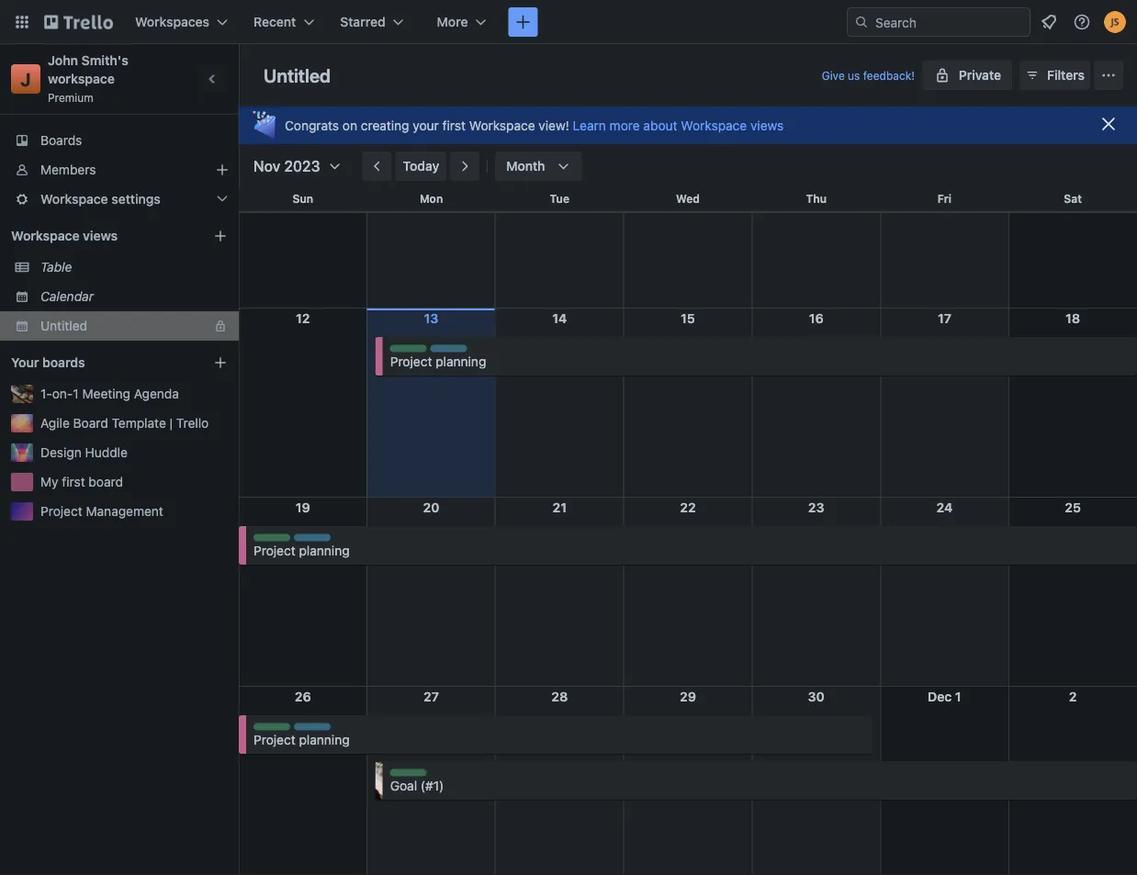 Task type: describe. For each thing, give the bounding box(es) containing it.
back to home image
[[44, 7, 113, 37]]

design huddle link
[[40, 444, 228, 462]]

learn
[[573, 118, 606, 133]]

board
[[89, 474, 123, 490]]

members link
[[0, 155, 239, 185]]

learn more about workspace views link
[[573, 114, 784, 136]]

2 goal from the top
[[390, 778, 417, 793]]

color: green, title: "goal" element
[[390, 769, 427, 783]]

0 vertical spatial planning
[[436, 354, 486, 369]]

mon
[[420, 192, 443, 205]]

view!
[[539, 118, 569, 133]]

nov
[[254, 158, 280, 175]]

huddle
[[85, 445, 128, 460]]

john smith's workspace link
[[48, 53, 132, 86]]

26
[[295, 689, 311, 704]]

my
[[40, 474, 58, 490]]

0 vertical spatial project planning
[[390, 354, 486, 369]]

feedback!
[[863, 69, 915, 82]]

1 horizontal spatial first
[[442, 118, 466, 133]]

j
[[20, 68, 31, 90]]

agile board template | trello
[[40, 416, 209, 431]]

dec
[[928, 689, 952, 704]]

us
[[848, 69, 860, 82]]

about
[[643, 118, 677, 133]]

on
[[343, 118, 357, 133]]

today button
[[395, 152, 447, 181]]

30
[[808, 689, 825, 704]]

boards
[[40, 133, 82, 148]]

workspace settings button
[[0, 185, 239, 214]]

21
[[553, 500, 567, 515]]

1 goal from the top
[[390, 770, 414, 783]]

23
[[808, 500, 824, 515]]

workspace settings
[[40, 192, 161, 207]]

Untitled text field
[[253, 58, 342, 93]]

agenda
[[134, 386, 179, 401]]

17
[[938, 311, 951, 326]]

16
[[809, 311, 824, 326]]

thu
[[806, 192, 827, 205]]

project planning for 27
[[254, 732, 350, 747]]

your boards
[[11, 355, 85, 370]]

j link
[[11, 64, 40, 94]]

14
[[552, 311, 567, 326]]

1-on-1 meeting agenda link
[[40, 385, 228, 403]]

design huddle
[[40, 445, 128, 460]]

management
[[86, 504, 163, 519]]

workspaces button
[[124, 7, 239, 37]]

(#1)
[[421, 778, 444, 793]]

dec 1
[[928, 689, 961, 704]]

goal goal (#1)
[[390, 770, 444, 793]]

trello
[[176, 416, 209, 431]]

0 vertical spatial 1
[[73, 386, 79, 401]]

workspace
[[48, 71, 115, 86]]

primary element
[[0, 0, 1137, 44]]

more
[[610, 118, 640, 133]]

untitled inside untitled text field
[[264, 64, 331, 86]]

starred
[[340, 14, 385, 29]]

0 horizontal spatial untitled
[[40, 318, 87, 333]]

table link
[[40, 258, 228, 276]]

starred button
[[329, 7, 415, 37]]

0 notifications image
[[1038, 11, 1060, 33]]

john
[[48, 53, 78, 68]]

sat
[[1064, 192, 1082, 205]]



Task type: vqa. For each thing, say whether or not it's contained in the screenshot.
'Create board or Workspace' Image
yes



Task type: locate. For each thing, give the bounding box(es) containing it.
boards
[[42, 355, 85, 370]]

project planning
[[390, 354, 486, 369], [254, 543, 350, 558], [254, 732, 350, 747]]

open information menu image
[[1073, 13, 1091, 31]]

john smith (johnsmith38824343) image
[[1104, 11, 1126, 33]]

planning for 27
[[299, 732, 350, 747]]

members
[[40, 162, 96, 177]]

24
[[936, 500, 953, 515]]

|
[[170, 416, 173, 431]]

private
[[959, 68, 1001, 83]]

your
[[413, 118, 439, 133]]

planning down 26
[[299, 732, 350, 747]]

0 vertical spatial color: sky, title: "project" element
[[431, 345, 468, 359]]

29
[[680, 689, 696, 704]]

workspace down members on the top left
[[40, 192, 108, 207]]

project planning down color: green, title: none icon
[[254, 543, 350, 558]]

planning
[[436, 354, 486, 369], [299, 543, 350, 558], [299, 732, 350, 747]]

your
[[11, 355, 39, 370]]

project
[[431, 346, 468, 359], [390, 354, 432, 369], [40, 504, 82, 519], [294, 535, 332, 548], [254, 543, 296, 558], [294, 724, 332, 737], [254, 732, 296, 747]]

boards link
[[0, 126, 239, 155]]

template
[[112, 416, 166, 431]]

1-on-1 meeting agenda
[[40, 386, 179, 401]]

john smith's workspace premium
[[48, 53, 132, 104]]

1 horizontal spatial 1
[[955, 689, 961, 704]]

private button
[[922, 61, 1012, 90]]

27
[[424, 689, 439, 704]]

first right the your
[[442, 118, 466, 133]]

untitled up congrats at the top left of the page
[[264, 64, 331, 86]]

color: green, title: none image
[[390, 345, 427, 352], [254, 723, 290, 731]]

design
[[40, 445, 82, 460]]

search image
[[854, 15, 869, 29]]

give
[[822, 69, 845, 82]]

0 vertical spatial views
[[750, 118, 784, 133]]

agile
[[40, 416, 70, 431]]

workspace views
[[11, 228, 118, 243]]

calendar link
[[40, 287, 228, 306]]

1 vertical spatial first
[[62, 474, 85, 490]]

1 horizontal spatial views
[[750, 118, 784, 133]]

nov 2023 button
[[246, 152, 342, 181]]

1 vertical spatial views
[[83, 228, 118, 243]]

2
[[1069, 689, 1077, 704]]

fri
[[938, 192, 952, 205]]

table
[[40, 259, 72, 275]]

nov 2023
[[254, 158, 320, 175]]

15
[[681, 311, 695, 326]]

color: green, title: none image for 27 color: sky, title: "project" element
[[254, 723, 290, 731]]

0 vertical spatial color: green, title: none image
[[390, 345, 427, 352]]

1-
[[40, 386, 52, 401]]

1 right 1- at the left top of the page
[[73, 386, 79, 401]]

views
[[750, 118, 784, 133], [83, 228, 118, 243]]

more button
[[426, 7, 497, 37]]

agile board template | trello link
[[40, 414, 228, 433]]

project planning down 26
[[254, 732, 350, 747]]

filters
[[1047, 68, 1085, 83]]

color: sky, title: "project" element down "19"
[[294, 534, 332, 548]]

calendar
[[40, 289, 94, 304]]

1 vertical spatial color: sky, title: "project" element
[[294, 534, 332, 548]]

add board image
[[213, 355, 228, 370]]

2 vertical spatial project planning
[[254, 732, 350, 747]]

untitled link
[[40, 317, 202, 335]]

settings
[[111, 192, 161, 207]]

give us feedback! link
[[822, 69, 915, 82]]

premium
[[48, 91, 93, 104]]

20
[[423, 500, 439, 515]]

1 vertical spatial planning
[[299, 543, 350, 558]]

project management
[[40, 504, 163, 519]]

project planning for 20
[[254, 543, 350, 558]]

workspace up table
[[11, 228, 79, 243]]

workspace right the about
[[681, 118, 747, 133]]

workspace up month
[[469, 118, 535, 133]]

18
[[1066, 311, 1080, 326]]

project planning down 13 at the left top of the page
[[390, 354, 486, 369]]

1
[[73, 386, 79, 401], [955, 689, 961, 704]]

color: sky, title: "project" element down 26
[[294, 723, 332, 737]]

first right my
[[62, 474, 85, 490]]

recent
[[254, 14, 296, 29]]

planning down "19"
[[299, 543, 350, 558]]

project management link
[[40, 502, 228, 521]]

color: sky, title: "project" element for 27
[[294, 723, 332, 737]]

create board or workspace image
[[514, 13, 532, 31]]

smith's
[[81, 53, 128, 68]]

recent button
[[243, 7, 325, 37]]

color: sky, title: "project" element for 20
[[294, 534, 332, 548]]

19
[[296, 500, 310, 515]]

1 right the dec
[[955, 689, 961, 704]]

12
[[296, 311, 310, 326]]

give us feedback!
[[822, 69, 915, 82]]

untitled down calendar
[[40, 318, 87, 333]]

board
[[73, 416, 108, 431]]

today
[[403, 158, 439, 174]]

congrats on creating your first workspace view! learn more about workspace views
[[285, 118, 784, 133]]

1 horizontal spatial color: green, title: none image
[[390, 345, 427, 352]]

planning down 13 at the left top of the page
[[436, 354, 486, 369]]

1 vertical spatial project planning
[[254, 543, 350, 558]]

1 horizontal spatial untitled
[[264, 64, 331, 86]]

wed
[[676, 192, 700, 205]]

planning for 20
[[299, 543, 350, 558]]

2023
[[284, 158, 320, 175]]

13
[[424, 311, 439, 326]]

25
[[1065, 500, 1081, 515]]

color: green, title: none image
[[254, 534, 290, 542]]

0 vertical spatial first
[[442, 118, 466, 133]]

28
[[551, 689, 568, 704]]

0 horizontal spatial views
[[83, 228, 118, 243]]

0 horizontal spatial 1
[[73, 386, 79, 401]]

0 vertical spatial untitled
[[264, 64, 331, 86]]

creating
[[361, 118, 409, 133]]

1 vertical spatial 1
[[955, 689, 961, 704]]

22
[[680, 500, 696, 515]]

congrats
[[285, 118, 339, 133]]

create a view image
[[213, 229, 228, 243]]

1 vertical spatial color: green, title: none image
[[254, 723, 290, 731]]

more
[[437, 14, 468, 29]]

meeting
[[82, 386, 130, 401]]

workspace inside 'workspace settings' popup button
[[40, 192, 108, 207]]

my first board link
[[40, 473, 228, 491]]

filters button
[[1020, 61, 1090, 90]]

color: sky, title: "project" element
[[431, 345, 468, 359], [294, 534, 332, 548], [294, 723, 332, 737]]

untitled
[[264, 64, 331, 86], [40, 318, 87, 333]]

tue
[[550, 192, 569, 205]]

2 vertical spatial planning
[[299, 732, 350, 747]]

color: sky, title: "project" element down 13 at the left top of the page
[[431, 345, 468, 359]]

on-
[[52, 386, 73, 401]]

2 vertical spatial color: sky, title: "project" element
[[294, 723, 332, 737]]

color: green, title: none image for the topmost color: sky, title: "project" element
[[390, 345, 427, 352]]

0 horizontal spatial color: green, title: none image
[[254, 723, 290, 731]]

1 vertical spatial untitled
[[40, 318, 87, 333]]

your boards with 5 items element
[[11, 352, 186, 374]]

month button
[[495, 152, 582, 181]]

sun
[[293, 192, 313, 205]]

my first board
[[40, 474, 123, 490]]

workspace navigation collapse icon image
[[200, 66, 226, 92]]

0 horizontal spatial first
[[62, 474, 85, 490]]

first
[[442, 118, 466, 133], [62, 474, 85, 490]]

Search field
[[869, 8, 1030, 36]]



